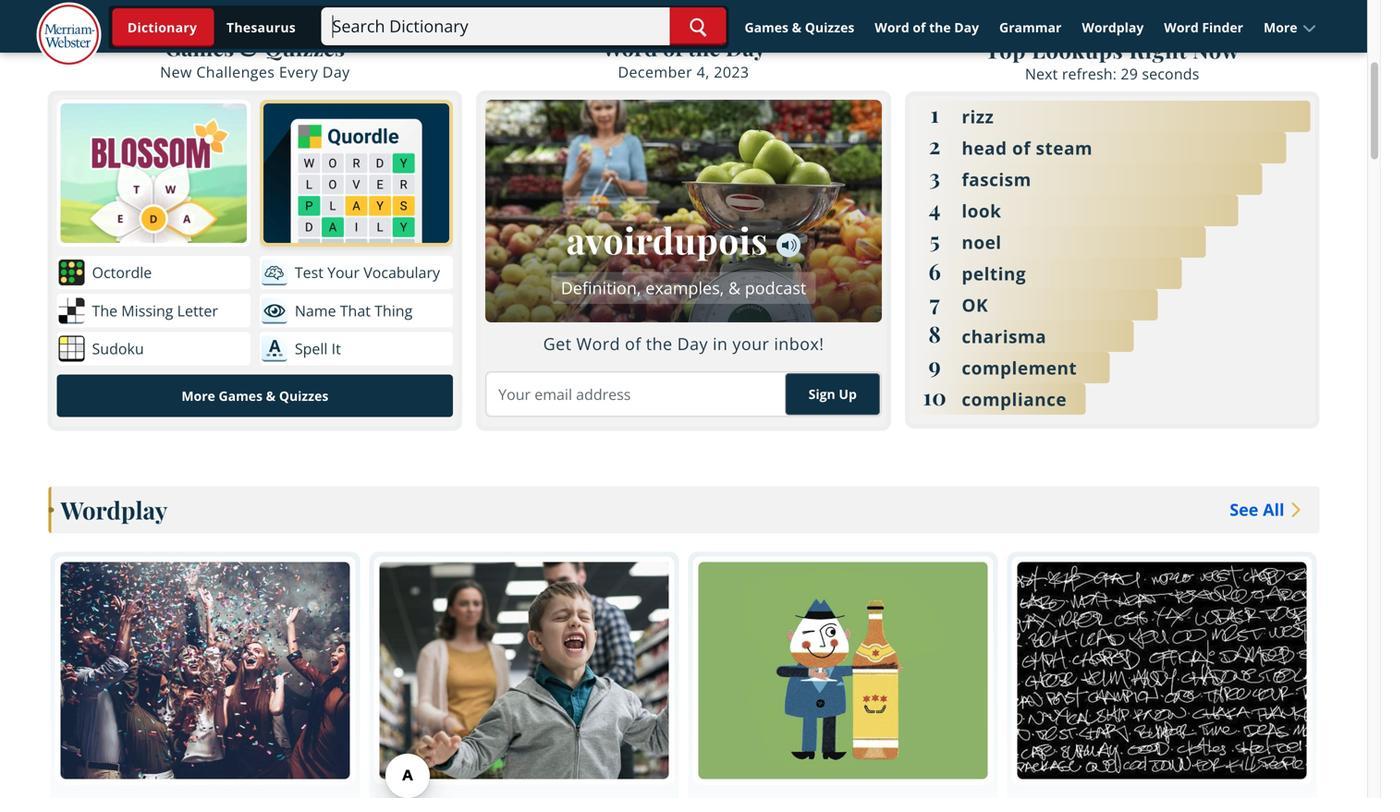 Task type: vqa. For each thing, say whether or not it's contained in the screenshot.
steam
yes



Task type: locate. For each thing, give the bounding box(es) containing it.
the
[[929, 18, 951, 36], [688, 32, 720, 62], [646, 333, 673, 355]]

quizzes for games & quizzes new challenges every day
[[264, 32, 345, 62]]

of for head of steam
[[1012, 136, 1031, 160]]

of left top
[[913, 18, 926, 36]]

of up word of the day email subscribe text field
[[625, 333, 641, 355]]

top
[[985, 35, 1026, 64]]

avoirdupois
[[566, 216, 768, 264]]

test
[[295, 263, 323, 282]]

2 horizontal spatial the
[[929, 18, 951, 36]]

wordplay link
[[1074, 11, 1152, 44]]

games inside games & quizzes new challenges every day
[[165, 32, 234, 62]]

the
[[92, 301, 117, 321]]

6
[[928, 256, 941, 286]]

10
[[923, 382, 947, 412]]

name that thing
[[295, 301, 413, 321]]

podcast
[[745, 277, 806, 300]]

1 vertical spatial more
[[181, 387, 215, 405]]

spell
[[295, 339, 328, 359]]

december
[[618, 62, 692, 82]]

the for word of the day december 4, 2023
[[688, 32, 720, 62]]

of
[[913, 18, 926, 36], [663, 32, 683, 62], [1012, 136, 1031, 160], [625, 333, 641, 355]]

name
[[295, 301, 336, 321]]

missing
[[121, 301, 173, 321]]

& inside games & quizzes new challenges every day
[[239, 32, 259, 62]]

spell it link
[[260, 332, 453, 366]]

1 vertical spatial wordplay
[[61, 494, 168, 526]]

day right the every
[[322, 62, 350, 82]]

quizzes for games & quizzes
[[805, 18, 854, 36]]

word of the day link
[[866, 11, 987, 44]]

top lookups right now
[[985, 35, 1239, 64]]

definition,
[[561, 277, 641, 300]]

3
[[929, 162, 940, 192]]

Search search field
[[321, 7, 726, 45]]

of right head
[[1012, 136, 1031, 160]]

definition, examples, & podcast
[[561, 277, 806, 300]]

day left top
[[954, 18, 979, 36]]

word inside word of the day december 4, 2023
[[602, 32, 657, 62]]

the for word of the day
[[929, 18, 951, 36]]

word
[[875, 18, 909, 36], [1164, 18, 1199, 36], [602, 32, 657, 62], [576, 333, 620, 355]]

thing
[[374, 301, 413, 321]]

1 horizontal spatial the
[[688, 32, 720, 62]]

get
[[543, 333, 572, 355]]

9
[[928, 351, 941, 380]]

1 horizontal spatial wordplay
[[1082, 18, 1144, 36]]

17 of the finest words for drinking jingled image
[[698, 563, 988, 780]]

of for word of the day
[[913, 18, 926, 36]]

more right finder
[[1264, 18, 1297, 36]]

games & quizzes
[[745, 18, 854, 36]]

steam
[[1036, 136, 1093, 160]]

wordplay
[[1082, 18, 1144, 36], [61, 494, 168, 526]]

more button
[[1255, 11, 1325, 44]]

new
[[160, 62, 192, 82]]

octordle icon 8 dots image
[[59, 260, 85, 286]]

None submit
[[785, 373, 880, 416]]

word for word of the day
[[875, 18, 909, 36]]

the missing letter link
[[57, 294, 250, 328]]

next
[[1025, 64, 1058, 84]]

word finder link
[[1156, 11, 1252, 44]]

day left "in"
[[677, 333, 708, 355]]

day
[[954, 18, 979, 36], [726, 32, 765, 62], [322, 62, 350, 82], [677, 333, 708, 355]]

finder
[[1202, 18, 1243, 36]]

7
[[930, 288, 940, 317]]

right
[[1129, 35, 1187, 64]]

0 vertical spatial more
[[1264, 18, 1297, 36]]

more
[[1264, 18, 1297, 36], [181, 387, 215, 405]]

&
[[792, 18, 802, 36], [239, 32, 259, 62], [728, 277, 741, 300], [266, 387, 276, 405]]

fascism
[[962, 168, 1031, 192]]

letter
[[177, 301, 218, 321]]

in
[[713, 333, 728, 355]]

get word of the day in your inbox!
[[543, 333, 824, 355]]

inbox!
[[774, 333, 824, 355]]

quizzes
[[805, 18, 854, 36], [264, 32, 345, 62], [279, 387, 328, 405]]

test your vocabulary
[[295, 263, 440, 282]]

your
[[327, 263, 360, 282]]

seconds
[[1142, 64, 1199, 84]]

sudoku link
[[57, 332, 250, 366]]

sudoku game icon image
[[59, 336, 85, 362]]

of inside word of the day december 4, 2023
[[663, 32, 683, 62]]

the inside word of the day december 4, 2023
[[688, 32, 720, 62]]

quizzes inside games & quizzes new challenges every day
[[264, 32, 345, 62]]

see all link
[[1223, 495, 1307, 526]]

merriam-webster logo link
[[37, 2, 101, 69]]

games for games & quizzes
[[745, 18, 789, 36]]

games
[[745, 18, 789, 36], [165, 32, 234, 62], [219, 387, 263, 405]]

scribbles image
[[1017, 563, 1307, 780]]

more inside dropdown button
[[1264, 18, 1297, 36]]

now
[[1193, 35, 1239, 64]]

day inside word of the day december 4, 2023
[[726, 32, 765, 62]]

more down sudoku link at top
[[181, 387, 215, 405]]

weighing a bundle of apples on an in store weighing scale image
[[485, 100, 882, 323]]

your
[[733, 333, 769, 355]]

0 horizontal spatial more
[[181, 387, 215, 405]]

of left the search word icon
[[663, 32, 683, 62]]

1 horizontal spatial more
[[1264, 18, 1297, 36]]

search word image
[[689, 18, 707, 37]]

day inside games & quizzes new challenges every day
[[322, 62, 350, 82]]

more for more games & quizzes
[[181, 387, 215, 405]]

day right '4,'
[[726, 32, 765, 62]]

29
[[1121, 64, 1138, 84]]



Task type: describe. For each thing, give the bounding box(es) containing it.
4,
[[697, 62, 710, 82]]

5
[[930, 225, 940, 254]]

2023
[[714, 62, 749, 82]]

more games & quizzes
[[181, 387, 328, 405]]

image1976108568 image
[[61, 563, 350, 780]]

next refresh: 29                 seconds
[[1025, 64, 1199, 84]]

compliance
[[962, 388, 1067, 412]]

listen to the pronunciation of avoirdupois image
[[777, 233, 801, 257]]

word of the day
[[875, 18, 979, 36]]

complement
[[962, 356, 1077, 380]]

games & quizzes new challenges every day
[[160, 32, 350, 82]]

games & quizzes link
[[736, 11, 863, 44]]

words for other peoples kids enfant terrible yelling photo image
[[379, 563, 669, 780]]

of for word of the day december 4, 2023
[[663, 32, 683, 62]]

head of steam
[[962, 136, 1093, 160]]

& inside weighing a bundle of apples on an in store weighing scale image
[[728, 277, 741, 300]]

that
[[340, 301, 371, 321]]

blossom game flower image image
[[61, 103, 247, 243]]

toggle search dictionary/thesaurus image
[[112, 8, 214, 47]]

noel
[[962, 230, 1002, 254]]

see
[[1230, 499, 1258, 521]]

grammar link
[[991, 11, 1070, 44]]

lookups
[[1032, 35, 1123, 64]]

head
[[962, 136, 1007, 160]]

0 horizontal spatial the
[[646, 333, 673, 355]]

grammar
[[999, 18, 1061, 36]]

word for word of the day december 4, 2023
[[602, 32, 657, 62]]

the missing letter
[[92, 301, 218, 321]]

word for word finder
[[1164, 18, 1199, 36]]

test your vocabulary link
[[260, 256, 453, 289]]

8
[[928, 319, 941, 349]]

1
[[930, 99, 939, 129]]

vocab quiz brain speech bubble icon image
[[261, 260, 287, 286]]

all
[[1263, 499, 1284, 521]]

games for games & quizzes new challenges every day
[[165, 32, 234, 62]]

0 vertical spatial wordplay
[[1082, 18, 1144, 36]]

challenges
[[196, 62, 275, 82]]

it
[[331, 339, 341, 359]]

merriam webster - established 1828 image
[[37, 2, 101, 69]]

name that thing eye icon image
[[261, 298, 287, 324]]

0 horizontal spatial wordplay
[[61, 494, 168, 526]]

ok
[[962, 293, 988, 317]]

4
[[929, 193, 941, 223]]

word of the day email subscribe text field
[[487, 373, 786, 416]]

pelting
[[962, 262, 1026, 286]]

see all
[[1230, 499, 1284, 521]]

2
[[929, 131, 941, 160]]

look
[[962, 199, 1002, 223]]

examples,
[[645, 277, 724, 300]]

octordle
[[92, 263, 152, 282]]

octordle link
[[57, 256, 250, 289]]

more for more
[[1264, 18, 1297, 36]]

spell it
[[295, 339, 341, 359]]

refresh:
[[1062, 64, 1117, 84]]

charisma
[[962, 325, 1046, 349]]

vocabulary
[[363, 263, 440, 282]]

sudoku
[[92, 339, 144, 359]]

spell it letter a icon image
[[261, 336, 287, 362]]

rizz
[[962, 105, 994, 129]]

word of the day december 4, 2023
[[602, 32, 765, 82]]

name that thing link
[[260, 294, 453, 328]]

every
[[279, 62, 318, 82]]

word finder
[[1164, 18, 1243, 36]]

quordle game word lover plays daily image
[[263, 103, 449, 243]]

more games & quizzes link
[[57, 375, 453, 417]]

missing letter crossword icon image
[[59, 298, 85, 324]]



